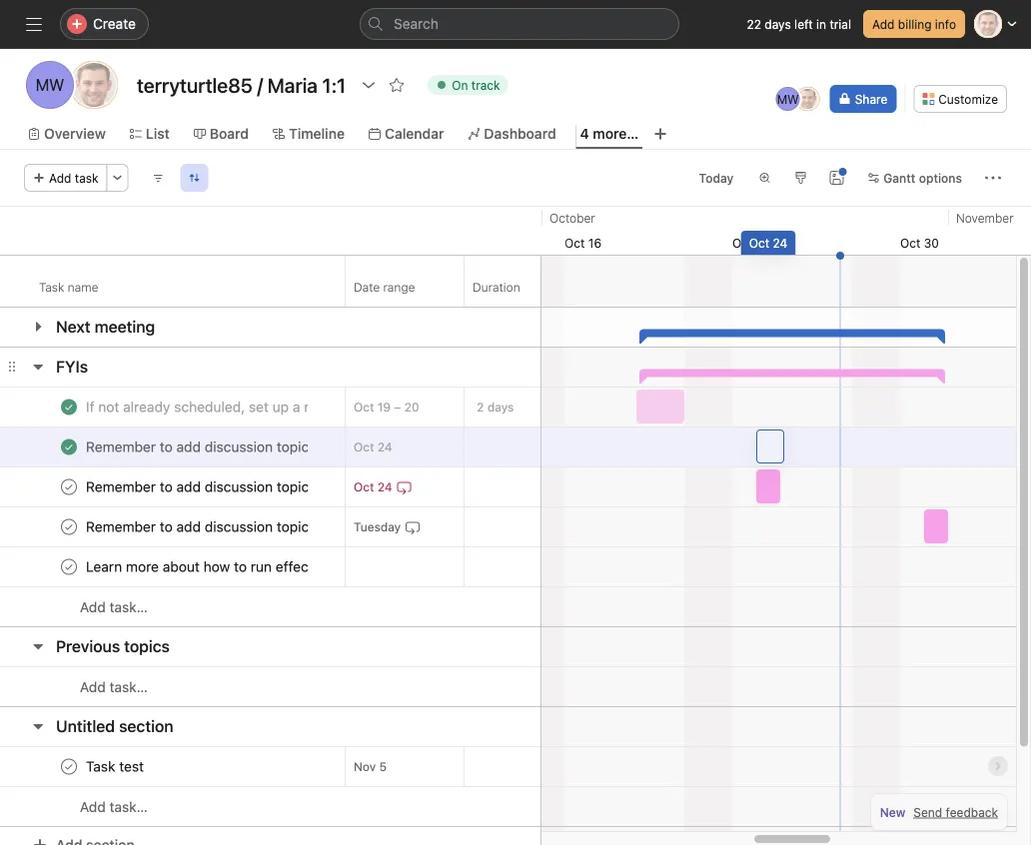 Task type: describe. For each thing, give the bounding box(es) containing it.
send feedback link
[[914, 803, 998, 821]]

completed image for tuesday
[[57, 515, 81, 539]]

previous
[[56, 637, 120, 656]]

completed checkbox for task test text field on the left bottom of page
[[57, 755, 81, 779]]

add task… button for third add task… row from the bottom of the page
[[56, 597, 148, 619]]

repeats image for oct 24
[[396, 479, 412, 495]]

start date image
[[189, 172, 201, 184]]

add billing info
[[872, 17, 956, 31]]

repeats image for tuesday
[[405, 519, 421, 535]]

on track button
[[419, 71, 517, 99]]

board link
[[194, 123, 249, 145]]

on
[[452, 78, 468, 92]]

task
[[39, 280, 64, 294]]

oct up 'tuesday'
[[354, 480, 374, 494]]

19
[[378, 400, 391, 414]]

today button
[[690, 164, 743, 192]]

untitled section
[[56, 717, 174, 736]]

0 horizontal spatial mw
[[36, 75, 64, 94]]

feedback
[[946, 805, 998, 819]]

share
[[855, 92, 888, 106]]

show options image
[[361, 77, 377, 93]]

3 task… from the top
[[109, 799, 148, 815]]

22 days left in trial
[[747, 17, 851, 31]]

dashboard link
[[468, 123, 556, 145]]

1 collapse task list for this section image from the top
[[30, 359, 46, 375]]

info
[[935, 17, 956, 31]]

oct 30
[[900, 236, 939, 250]]

oct left 19
[[354, 400, 374, 414]]

add task… for third add task… row from the bottom of the page's add task… button
[[80, 599, 148, 616]]

–
[[394, 400, 401, 414]]

completed checkbox for 1st remember to add discussion topics for the next meeting text box from the bottom of the page
[[57, 475, 81, 499]]

section
[[119, 717, 174, 736]]

add task button
[[24, 164, 108, 192]]

20
[[405, 400, 419, 414]]

add task… for add task… button associated with second add task… row from the bottom
[[80, 679, 148, 696]]

add inside 'button'
[[872, 17, 895, 31]]

completed checkbox for 1st remember to add discussion topics for the next meeting text box from the top
[[57, 435, 81, 459]]

completed image for oct 19
[[57, 395, 81, 419]]

1 remember to add discussion topics for the next meeting text field from the top
[[82, 437, 309, 457]]

overview
[[44, 125, 106, 142]]

add for third add task… row from the bottom of the page
[[80, 599, 106, 616]]

16
[[588, 236, 602, 250]]

color: section image
[[795, 172, 807, 184]]

oct 19 – 20
[[354, 400, 419, 414]]

dashboard
[[484, 125, 556, 142]]

previous topics
[[56, 637, 170, 656]]

oct down months image
[[749, 236, 770, 250]]

overview link
[[28, 123, 106, 145]]

1 task… from the top
[[109, 599, 148, 616]]

meeting
[[95, 317, 155, 336]]

next
[[56, 317, 91, 336]]

list link
[[130, 123, 170, 145]]

billing
[[898, 17, 932, 31]]

1 horizontal spatial more actions image
[[985, 170, 1001, 186]]

Learn more about how to run effective 1:1s text field
[[82, 557, 309, 577]]

completed image inside task test cell
[[57, 755, 81, 779]]

october
[[550, 211, 595, 225]]

duration
[[473, 280, 520, 294]]

collapse task list for this section image
[[30, 719, 46, 735]]

Remember to add discussion topics for the next meeting text field
[[82, 517, 309, 537]]

23
[[756, 236, 771, 250]]

completed image inside 'learn more about how to run effective 1:1s' cell
[[57, 555, 81, 579]]

task name
[[39, 280, 98, 294]]

more…
[[593, 125, 639, 142]]

oct left 23
[[733, 236, 753, 250]]

If not already scheduled, set up a recurring 1:1 meeting in your calendar text field
[[82, 397, 309, 417]]

date range
[[354, 280, 415, 294]]

new send feedback
[[880, 805, 998, 819]]

tuesday
[[354, 520, 401, 534]]

date
[[354, 280, 380, 294]]

3 add task… row from the top
[[0, 786, 541, 827]]

range
[[383, 280, 415, 294]]

add for 1st add task… row from the bottom of the page
[[80, 799, 106, 815]]

1 vertical spatial oct 24
[[354, 440, 392, 454]]

1 remember to add discussion topics for the next meeting cell from the top
[[0, 427, 346, 468]]

untitled
[[56, 717, 115, 736]]

4 more… button
[[580, 123, 639, 145]]

Task test text field
[[82, 757, 150, 777]]

completed image for oct 24
[[57, 475, 81, 499]]

customize
[[939, 92, 998, 106]]

all tasks image
[[153, 172, 165, 184]]

left
[[795, 17, 813, 31]]

in
[[817, 17, 826, 31]]

0 horizontal spatial more actions image
[[112, 172, 124, 184]]



Task type: locate. For each thing, give the bounding box(es) containing it.
1 completed checkbox from the top
[[57, 395, 81, 419]]

completed image
[[57, 435, 81, 459]]

1 vertical spatial collapse task list for this section image
[[30, 639, 46, 655]]

24
[[773, 236, 788, 250], [378, 440, 392, 454], [378, 480, 392, 494]]

2 vertical spatial 24
[[378, 480, 392, 494]]

add task… down task test text field on the left bottom of page
[[80, 799, 148, 815]]

2 vertical spatial oct 24
[[354, 480, 392, 494]]

0 vertical spatial oct 24
[[749, 236, 788, 250]]

add task… button
[[56, 597, 148, 619], [56, 677, 148, 699], [56, 796, 148, 818]]

3 remember to add discussion topics for the next meeting cell from the top
[[0, 507, 346, 548]]

0 horizontal spatial tt
[[84, 75, 104, 94]]

timeline
[[289, 125, 345, 142]]

repeats image up 'tuesday'
[[396, 479, 412, 495]]

completed checkbox inside 'learn more about how to run effective 1:1s' cell
[[57, 555, 81, 579]]

oct left 30
[[900, 236, 921, 250]]

24 up 'tuesday'
[[378, 480, 392, 494]]

2 vertical spatial task…
[[109, 799, 148, 815]]

24 down 19
[[378, 440, 392, 454]]

2 collapse task list for this section image from the top
[[30, 639, 46, 655]]

add for second add task… row from the bottom
[[80, 679, 106, 696]]

remember to add discussion topics for the next meeting cell
[[0, 427, 346, 468], [0, 467, 346, 508], [0, 507, 346, 548]]

oct 24 up 'tuesday'
[[354, 480, 392, 494]]

24 right 23
[[773, 236, 788, 250]]

fyis
[[56, 357, 88, 376]]

nov 5
[[354, 760, 387, 774]]

0 vertical spatial 24
[[773, 236, 788, 250]]

oct 23
[[733, 236, 771, 250]]

tt
[[84, 75, 104, 94], [801, 92, 816, 106]]

3 add task… button from the top
[[56, 796, 148, 818]]

on track
[[452, 78, 500, 92]]

completed checkbox down completed image at the left bottom
[[57, 515, 81, 539]]

fyis button
[[56, 349, 88, 385]]

completed checkbox down fyis on the left top
[[57, 435, 81, 459]]

0 vertical spatial task…
[[109, 599, 148, 616]]

gantt options
[[884, 171, 962, 185]]

next meeting button
[[56, 309, 155, 345]]

1 vertical spatial completed checkbox
[[57, 515, 81, 539]]

list
[[146, 125, 170, 142]]

task
[[75, 171, 99, 185]]

track
[[471, 78, 500, 92]]

tt up overview
[[84, 75, 104, 94]]

today
[[699, 171, 734, 185]]

add task… up untitled section button
[[80, 679, 148, 696]]

trial
[[830, 17, 851, 31]]

collapse task list for this section image
[[30, 359, 46, 375], [30, 639, 46, 655]]

learn more about how to run effective 1:1s cell
[[0, 547, 346, 588]]

save options image
[[829, 170, 845, 186]]

add tab image
[[653, 126, 669, 142]]

task… down task test text field on the left bottom of page
[[109, 799, 148, 815]]

days
[[765, 17, 791, 31]]

task… up untitled section at bottom left
[[109, 679, 148, 696]]

add up previous
[[80, 599, 106, 616]]

oct down oct 19 – 20
[[354, 440, 374, 454]]

customize button
[[914, 85, 1007, 113]]

1 add task… from the top
[[80, 599, 148, 616]]

name
[[68, 280, 98, 294]]

2 vertical spatial add task… button
[[56, 796, 148, 818]]

remember to add discussion topics for the next meeting cell for tuesday
[[0, 507, 346, 548]]

scroll right to task image
[[992, 761, 1004, 773]]

remember to add discussion topics for the next meeting cell up learn more about how to run effective 1:1s text box
[[0, 507, 346, 548]]

nov
[[354, 760, 376, 774]]

months image
[[759, 172, 771, 184]]

add task… up previous topics button
[[80, 599, 148, 616]]

gantt options button
[[859, 164, 971, 192]]

task test cell
[[0, 747, 346, 787]]

2 completed checkbox from the top
[[57, 515, 81, 539]]

4
[[580, 125, 589, 142]]

completed image
[[57, 395, 81, 419], [57, 475, 81, 499], [57, 515, 81, 539], [57, 555, 81, 579], [57, 755, 81, 779]]

1 horizontal spatial tt
[[801, 92, 816, 106]]

add down task test text field on the left bottom of page
[[80, 799, 106, 815]]

Completed checkbox
[[57, 395, 81, 419], [57, 475, 81, 499], [57, 555, 81, 579], [57, 755, 81, 779]]

0 vertical spatial remember to add discussion topics for the next meeting text field
[[82, 437, 309, 457]]

1 add task… button from the top
[[56, 597, 148, 619]]

expand task list for this section image
[[30, 319, 46, 335]]

remember to add discussion topics for the next meeting cell up remember to add discussion topics for the next meeting text field
[[0, 467, 346, 508]]

add task
[[49, 171, 99, 185]]

more actions image
[[985, 170, 1001, 186], [112, 172, 124, 184]]

0 vertical spatial add task…
[[80, 599, 148, 616]]

3 add task… from the top
[[80, 799, 148, 815]]

1 vertical spatial 24
[[378, 440, 392, 454]]

4 more…
[[580, 125, 639, 142]]

0 vertical spatial repeats image
[[396, 479, 412, 495]]

remember to add discussion topics for the next meeting cell for oct 24
[[0, 467, 346, 508]]

Completed checkbox
[[57, 435, 81, 459], [57, 515, 81, 539]]

remember to add discussion topics for the next meeting text field up remember to add discussion topics for the next meeting text field
[[82, 477, 309, 497]]

2 add task… from the top
[[80, 679, 148, 696]]

more actions image up november
[[985, 170, 1001, 186]]

new
[[880, 805, 906, 819]]

add task… row
[[0, 587, 541, 628], [0, 667, 541, 708], [0, 786, 541, 827]]

topics
[[124, 637, 170, 656]]

2 vertical spatial add task… row
[[0, 786, 541, 827]]

add left 'task'
[[49, 171, 71, 185]]

calendar link
[[369, 123, 444, 145]]

1 vertical spatial repeats image
[[405, 519, 421, 535]]

None text field
[[465, 389, 624, 425], [465, 429, 624, 465], [465, 469, 624, 505], [465, 549, 624, 585], [465, 389, 624, 425], [465, 429, 624, 465], [465, 469, 624, 505], [465, 549, 624, 585]]

add task… button up previous topics
[[56, 597, 148, 619]]

2 vertical spatial add task…
[[80, 799, 148, 815]]

1 vertical spatial add task… row
[[0, 667, 541, 708]]

1 horizontal spatial mw
[[777, 92, 799, 106]]

mw up overview link
[[36, 75, 64, 94]]

remember to add discussion topics for the next meeting cell down the if not already scheduled, set up a recurring 1:1 meeting in your calendar text box on the top of page
[[0, 427, 346, 468]]

next meeting
[[56, 317, 155, 336]]

add to starred image
[[389, 77, 405, 93]]

previous topics button
[[56, 629, 170, 665]]

repeats image
[[396, 479, 412, 495], [405, 519, 421, 535]]

1 vertical spatial add task… button
[[56, 677, 148, 699]]

add task…
[[80, 599, 148, 616], [80, 679, 148, 696], [80, 799, 148, 815]]

30
[[924, 236, 939, 250]]

1 vertical spatial add task…
[[80, 679, 148, 696]]

add task… button for 1st add task… row from the bottom of the page
[[56, 796, 148, 818]]

5
[[379, 760, 387, 774]]

task… up previous topics button
[[109, 599, 148, 616]]

search button
[[360, 8, 680, 40]]

search
[[394, 15, 439, 32]]

board
[[210, 125, 249, 142]]

gantt
[[884, 171, 916, 185]]

expand sidebar image
[[26, 16, 42, 32]]

add
[[872, 17, 895, 31], [49, 171, 71, 185], [80, 599, 106, 616], [80, 679, 106, 696], [80, 799, 106, 815]]

oct 24 down months image
[[749, 236, 788, 250]]

mw
[[36, 75, 64, 94], [777, 92, 799, 106]]

completed checkbox down completed image at the left bottom
[[57, 475, 81, 499]]

1 completed checkbox from the top
[[57, 435, 81, 459]]

1 add task… row from the top
[[0, 587, 541, 628]]

add task… button down task test text field on the left bottom of page
[[56, 796, 148, 818]]

2 remember to add discussion topics for the next meeting text field from the top
[[82, 477, 309, 497]]

oct 24
[[749, 236, 788, 250], [354, 440, 392, 454], [354, 480, 392, 494]]

2 remember to add discussion topics for the next meeting cell from the top
[[0, 467, 346, 508]]

create
[[93, 15, 136, 32]]

2 add task… button from the top
[[56, 677, 148, 699]]

3 completed image from the top
[[57, 515, 81, 539]]

5 completed image from the top
[[57, 755, 81, 779]]

None text field
[[132, 67, 351, 103], [465, 509, 624, 545], [465, 749, 624, 785], [132, 67, 351, 103], [465, 509, 624, 545], [465, 749, 624, 785]]

0 vertical spatial collapse task list for this section image
[[30, 359, 46, 375]]

2 task… from the top
[[109, 679, 148, 696]]

options
[[919, 171, 962, 185]]

oct 16
[[565, 236, 602, 250]]

collapse task list for this section image left fyis on the left top
[[30, 359, 46, 375]]

0 vertical spatial add task… button
[[56, 597, 148, 619]]

0 vertical spatial completed checkbox
[[57, 435, 81, 459]]

mw left share button
[[777, 92, 799, 106]]

1 vertical spatial task…
[[109, 679, 148, 696]]

add up untitled
[[80, 679, 106, 696]]

add billing info button
[[863, 10, 965, 38]]

3 completed checkbox from the top
[[57, 555, 81, 579]]

share button
[[830, 85, 897, 113]]

completed checkbox inside task test cell
[[57, 755, 81, 779]]

add task… button up untitled section at bottom left
[[56, 677, 148, 699]]

send
[[914, 805, 943, 819]]

completed checkbox for the if not already scheduled, set up a recurring 1:1 meeting in your calendar text box on the top of page
[[57, 395, 81, 419]]

repeats image right 'tuesday'
[[405, 519, 421, 535]]

2 completed image from the top
[[57, 475, 81, 499]]

if not already scheduled, set up a recurring 1:1 meeting in your calendar cell
[[0, 387, 346, 428]]

timeline link
[[273, 123, 345, 145]]

search list box
[[360, 8, 680, 40]]

2 completed checkbox from the top
[[57, 475, 81, 499]]

more actions image right 'task'
[[112, 172, 124, 184]]

4 completed image from the top
[[57, 555, 81, 579]]

oct 24 down 19
[[354, 440, 392, 454]]

completed checkbox for learn more about how to run effective 1:1s text box
[[57, 555, 81, 579]]

add left billing
[[872, 17, 895, 31]]

completed checkbox down untitled
[[57, 755, 81, 779]]

create button
[[60, 8, 149, 40]]

4 completed checkbox from the top
[[57, 755, 81, 779]]

Remember to add discussion topics for the next meeting text field
[[82, 437, 309, 457], [82, 477, 309, 497]]

completed checkbox for remember to add discussion topics for the next meeting text field
[[57, 515, 81, 539]]

tt left share button
[[801, 92, 816, 106]]

oct left 16
[[565, 236, 585, 250]]

22
[[747, 17, 761, 31]]

add task… button for second add task… row from the bottom
[[56, 677, 148, 699]]

completed checkbox up completed image at the left bottom
[[57, 395, 81, 419]]

task…
[[109, 599, 148, 616], [109, 679, 148, 696], [109, 799, 148, 815]]

remember to add discussion topics for the next meeting text field down the if not already scheduled, set up a recurring 1:1 meeting in your calendar text box on the top of page
[[82, 437, 309, 457]]

1 vertical spatial remember to add discussion topics for the next meeting text field
[[82, 477, 309, 497]]

completed image inside if not already scheduled, set up a recurring 1:1 meeting in your calendar cell
[[57, 395, 81, 419]]

completed checkbox inside if not already scheduled, set up a recurring 1:1 meeting in your calendar cell
[[57, 395, 81, 419]]

1 completed image from the top
[[57, 395, 81, 419]]

completed checkbox up previous
[[57, 555, 81, 579]]

november
[[956, 211, 1014, 225]]

oct
[[565, 236, 585, 250], [733, 236, 753, 250], [749, 236, 770, 250], [900, 236, 921, 250], [354, 400, 374, 414], [354, 440, 374, 454], [354, 480, 374, 494]]

calendar
[[385, 125, 444, 142]]

0 vertical spatial add task… row
[[0, 587, 541, 628]]

collapse task list for this section image left previous
[[30, 639, 46, 655]]

untitled section button
[[56, 709, 174, 745]]

add task… for add task… button corresponding to 1st add task… row from the bottom of the page
[[80, 799, 148, 815]]

2 add task… row from the top
[[0, 667, 541, 708]]



Task type: vqa. For each thing, say whether or not it's contained in the screenshot.
Add a task to this section image
no



